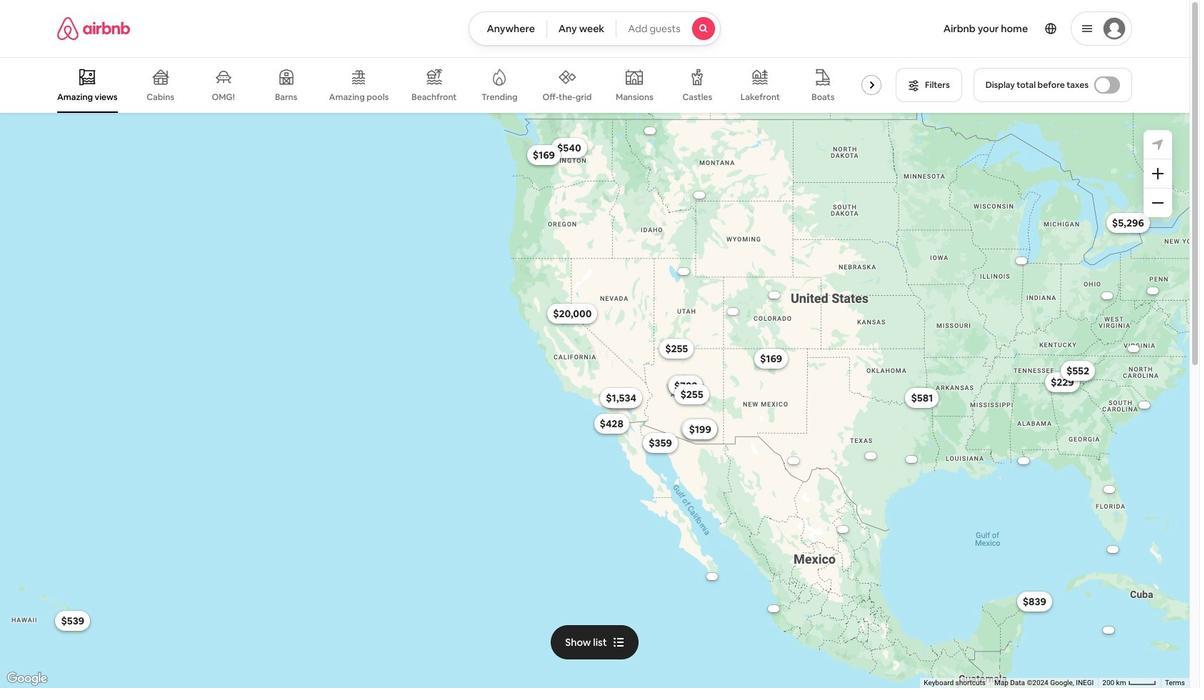 Task type: describe. For each thing, give the bounding box(es) containing it.
google map
showing 47 stays. region
[[0, 113, 1190, 688]]

zoom out image
[[1152, 197, 1164, 209]]

google image
[[4, 669, 51, 688]]

profile element
[[738, 0, 1132, 57]]



Task type: locate. For each thing, give the bounding box(es) containing it.
None search field
[[469, 11, 721, 46]]

group
[[57, 57, 913, 113]]

zoom in image
[[1152, 168, 1164, 179]]



Task type: vqa. For each thing, say whether or not it's contained in the screenshot.
"A" within PETS BRINGING A SERVICE ANIMAL?
no



